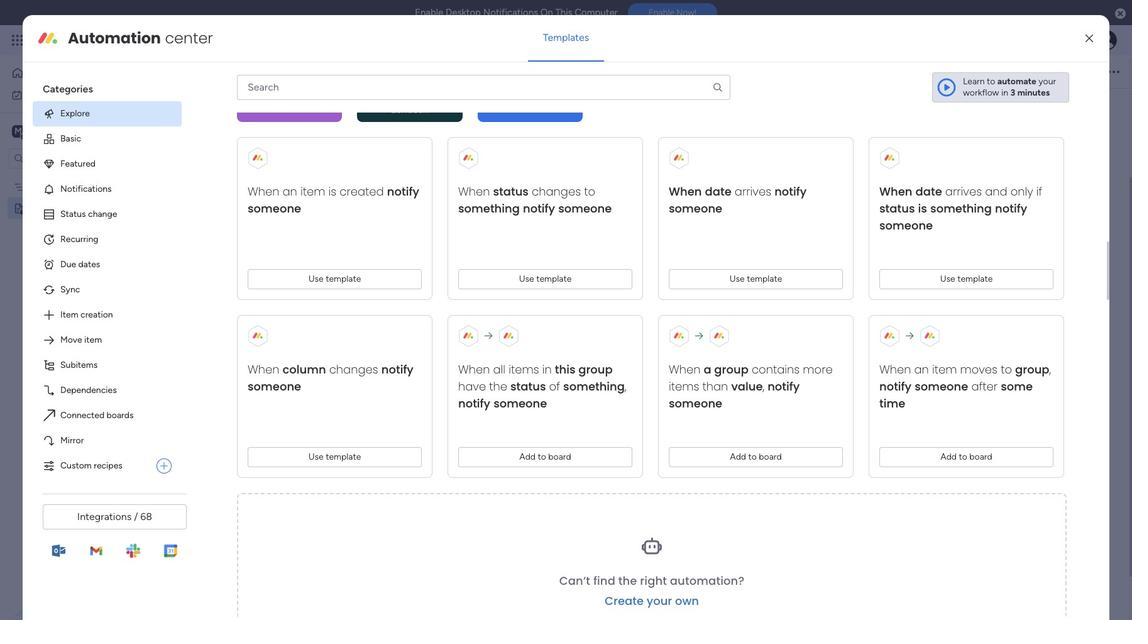 Task type: describe. For each thing, give the bounding box(es) containing it.
categories list box
[[33, 72, 192, 479]]

3
[[1011, 87, 1016, 98]]

when for when all items in this group have the status of something , notify someone
[[459, 362, 490, 377]]

kendall parks image
[[1098, 30, 1118, 50]]

value
[[732, 379, 763, 394]]

right
[[641, 573, 667, 589]]

basic
[[60, 133, 81, 144]]

status inside the when date arrives   and only if status is something notify someone
[[880, 201, 916, 216]]

your inside can't find the right automation? create your own
[[647, 593, 673, 609]]

share
[[1068, 66, 1091, 76]]

sync
[[60, 284, 80, 295]]

item inside 'option'
[[84, 335, 102, 345]]

3 board from the left
[[970, 452, 993, 462]]

of
[[550, 379, 561, 394]]

notify inside when all items in this group have the status of something , notify someone
[[459, 396, 491, 411]]

notifications option
[[33, 177, 182, 202]]

sync option
[[33, 277, 182, 303]]

column
[[283, 362, 326, 377]]

workspace
[[53, 125, 103, 137]]

desktop
[[446, 7, 481, 18]]

someone inside when date arrives notify someone
[[669, 201, 723, 216]]

subitems option
[[33, 353, 182, 378]]

now!
[[677, 8, 697, 18]]

created
[[340, 184, 384, 199]]

0 vertical spatial notifications
[[484, 7, 539, 18]]

status change option
[[33, 202, 182, 227]]

when for when an item moves to group , notify someone after
[[880, 362, 912, 377]]

status
[[60, 209, 86, 219]]

use template button for changes
[[248, 447, 422, 467]]

subitems
[[60, 360, 98, 370]]

is inside the when date arrives   and only if status is something notify someone
[[919, 201, 928, 216]]

marketing
[[30, 181, 69, 192]]

automation
[[68, 28, 161, 48]]

0 horizontal spatial 📋
[[190, 174, 201, 185]]

template for changes
[[326, 452, 361, 462]]

use template for arrives
[[730, 274, 783, 284]]

notes
[[30, 203, 54, 214]]

when an item moves to group , notify someone after
[[880, 362, 1052, 394]]

move item
[[60, 335, 102, 345]]

connected boards option
[[33, 403, 182, 428]]

📂
[[444, 214, 457, 229]]

use for changes
[[309, 452, 324, 462]]

layout image
[[432, 66, 444, 77]]

report
[[503, 411, 531, 423]]

2 group from the left
[[715, 362, 749, 377]]

when status changes   to something notify someone
[[459, 184, 612, 216]]

add to board button for ,
[[669, 447, 844, 467]]

after
[[972, 379, 998, 394]]

dapulse close image
[[1116, 8, 1127, 20]]

computer
[[575, 7, 618, 18]]

use template for changes   to
[[519, 274, 572, 284]]

item for when an item is created notify someone
[[301, 184, 325, 199]]

item creation option
[[33, 303, 182, 328]]

0 vertical spatial ✨
[[190, 154, 201, 165]]

use for arrives   and only if
[[941, 274, 956, 284]]

0 horizontal spatial ✨ priorities for the week
[[190, 154, 293, 165]]

notify inside when an item moves to group , notify someone after
[[880, 379, 912, 394]]

group for when all items in this group have the status of something , notify someone
[[579, 362, 613, 377]]

someone inside when an item moves to group , notify someone after
[[915, 379, 969, 394]]

integrations
[[77, 511, 132, 523]]

creation
[[81, 309, 113, 320]]

workspace selection element
[[12, 124, 105, 140]]

dependencies
[[60, 385, 117, 396]]

on
[[541, 7, 553, 18]]

0 vertical spatial 📋 upcoming tasks
[[190, 174, 268, 185]]

1 vertical spatial 📋
[[444, 342, 457, 357]]

0 vertical spatial tasks
[[247, 174, 268, 185]]

date for when date arrives   and only if status is something notify someone
[[916, 184, 943, 199]]

someone inside when status changes   to something notify someone
[[559, 201, 612, 216]]

when for when date arrives   and only if status is something notify someone
[[880, 184, 913, 199]]

my work button
[[8, 85, 135, 105]]

automation center
[[68, 28, 213, 48]]

m
[[14, 126, 22, 136]]

68
[[140, 511, 152, 523]]

use template for changes
[[309, 452, 361, 462]]

someone inside when all items in this group have the status of something , notify someone
[[494, 396, 548, 411]]

1 horizontal spatial upcoming
[[460, 342, 519, 357]]

0 vertical spatial priorities
[[203, 154, 240, 165]]

enable now! button
[[628, 3, 718, 22]]

when date arrives   and only if status is something notify someone
[[880, 184, 1043, 233]]

1 horizontal spatial ✨
[[444, 278, 457, 293]]

status change
[[60, 209, 117, 219]]

notify inside when date arrives notify someone
[[775, 184, 807, 199]]

when for when column changes notify someone
[[248, 362, 280, 377]]

1 image
[[458, 93, 462, 97]]

date for when date arrives notify someone
[[706, 184, 732, 199]]

when an item is created notify someone
[[248, 184, 420, 216]]

mention image
[[573, 65, 585, 78]]

dependencies option
[[33, 378, 182, 403]]

plan
[[71, 181, 88, 192]]

📂 today
[[444, 214, 498, 229]]

minutes
[[1018, 87, 1051, 98]]

use template button for changes   to
[[459, 269, 633, 289]]

1 horizontal spatial priorities
[[460, 278, 510, 293]]

, inside value , notify someone
[[763, 379, 765, 394]]

normal
[[311, 66, 340, 77]]

work for my
[[42, 89, 61, 100]]

arrives for and
[[946, 184, 983, 199]]

/
[[134, 511, 138, 523]]

when a group
[[669, 362, 749, 377]]

this
[[556, 7, 573, 18]]

center
[[165, 28, 213, 48]]

, inside when all items in this group have the status of something , notify someone
[[625, 379, 627, 394]]

items for than
[[669, 379, 700, 394]]

main workspace
[[29, 125, 103, 137]]

basic option
[[33, 126, 182, 152]]

monday work management
[[56, 33, 195, 47]]

search image
[[713, 82, 724, 93]]

item creation
[[60, 309, 113, 320]]

a
[[704, 362, 712, 377]]

recurring
[[60, 234, 98, 245]]

templates
[[543, 31, 590, 43]]

1 horizontal spatial for
[[514, 278, 530, 293]]

deck
[[531, 391, 552, 403]]

lottie animation image
[[0, 493, 160, 620]]

my
[[28, 89, 40, 100]]

when column changes notify someone
[[248, 362, 414, 394]]

automate
[[998, 76, 1037, 87]]

when for when date arrives notify someone
[[669, 184, 702, 199]]

see plans image
[[209, 33, 220, 48]]

due dates option
[[33, 252, 182, 277]]

marketing plan
[[30, 181, 88, 192]]

notify inside when column changes notify someone
[[382, 362, 414, 377]]

value , notify someone
[[669, 379, 800, 411]]

add to board button for of
[[459, 447, 633, 467]]

mirror option
[[33, 428, 182, 453]]

list box containing marketing plan
[[0, 174, 160, 389]]

1 horizontal spatial week
[[555, 278, 585, 293]]

3 add to board button from the left
[[880, 447, 1054, 467]]

find
[[594, 573, 616, 589]]

due
[[60, 259, 76, 270]]

board activity image
[[960, 64, 975, 79]]

your workflow in
[[964, 76, 1057, 98]]

0 horizontal spatial week
[[271, 154, 293, 165]]

your inside your workflow in
[[1039, 76, 1057, 87]]

3 add from the left
[[941, 452, 958, 462]]

use template button for arrives
[[669, 269, 844, 289]]

when date arrives notify someone
[[669, 184, 807, 216]]

Search for a column type search field
[[237, 75, 731, 100]]

style button
[[529, 61, 561, 82]]

to inside when status changes   to something notify someone
[[585, 184, 596, 199]]

is inside when an item is created notify someone
[[329, 184, 337, 199]]

moves
[[961, 362, 998, 377]]

Search in workspace field
[[26, 151, 105, 165]]

status inside when all items in this group have the status of something , notify someone
[[511, 379, 546, 394]]

someone inside when column changes notify someone
[[248, 379, 301, 394]]

contains
[[752, 362, 800, 377]]

more
[[804, 362, 833, 377]]

move item option
[[33, 328, 182, 353]]

finish report
[[476, 411, 531, 423]]

create
[[605, 593, 644, 609]]

board for notify
[[760, 452, 782, 462]]



Task type: vqa. For each thing, say whether or not it's contained in the screenshot.
topmost tasks
yes



Task type: locate. For each thing, give the bounding box(es) containing it.
group up the value
[[715, 362, 749, 377]]

template for arrives   and only if
[[958, 274, 994, 284]]

enable for enable desktop notifications on this computer
[[415, 7, 444, 18]]

1 vertical spatial item
[[84, 335, 102, 345]]

contains more items than
[[669, 362, 833, 394]]

0 vertical spatial ✨ priorities for the week
[[190, 154, 293, 165]]

option
[[0, 176, 160, 178]]

1 vertical spatial your
[[647, 593, 673, 609]]

0 vertical spatial work
[[102, 33, 124, 47]]

group
[[579, 362, 613, 377], [715, 362, 749, 377], [1016, 362, 1050, 377]]

add to board for of
[[520, 452, 572, 462]]

use for changes   to
[[519, 274, 535, 284]]

1 horizontal spatial an
[[915, 362, 930, 377]]

enable for enable now!
[[649, 8, 675, 18]]

my work
[[28, 89, 61, 100]]

someone
[[248, 201, 301, 216], [559, 201, 612, 216], [669, 201, 723, 216], [880, 218, 934, 233], [248, 379, 301, 394], [915, 379, 969, 394], [494, 396, 548, 411], [669, 396, 723, 411]]

0 vertical spatial for
[[242, 154, 254, 165]]

create
[[476, 391, 505, 403]]

2 add to board button from the left
[[669, 447, 844, 467]]

connected
[[60, 410, 105, 421]]

notify inside when status changes   to something notify someone
[[523, 201, 556, 216]]

presentations
[[503, 302, 565, 314]]

0 horizontal spatial for
[[242, 154, 254, 165]]

0 horizontal spatial add to board
[[520, 452, 572, 462]]

1 horizontal spatial ✨ priorities for the week
[[444, 278, 585, 293]]

0 horizontal spatial upcoming
[[203, 174, 245, 185]]

0 vertical spatial your
[[1039, 76, 1057, 87]]

1 horizontal spatial ,
[[763, 379, 765, 394]]

something down the and
[[931, 201, 993, 216]]

1 horizontal spatial 📋
[[444, 342, 457, 357]]

an for is
[[283, 184, 297, 199]]

to
[[988, 76, 996, 87], [585, 184, 596, 199], [1002, 362, 1013, 377], [538, 452, 547, 462], [749, 452, 757, 462], [960, 452, 968, 462]]

1 add to board button from the left
[[459, 447, 633, 467]]

template for changes   to
[[537, 274, 572, 284]]

create your own link
[[605, 593, 700, 609]]

changes for status
[[532, 184, 581, 199]]

item up some time
[[933, 362, 958, 377]]

1 vertical spatial finish
[[476, 411, 501, 423]]

2 finish from the top
[[476, 411, 501, 423]]

lottie animation element
[[0, 493, 160, 620]]

0 horizontal spatial an
[[283, 184, 297, 199]]

0 horizontal spatial board
[[549, 452, 572, 462]]

📋 upcoming tasks
[[190, 174, 268, 185], [444, 342, 552, 357]]

someone inside value , notify someone
[[669, 396, 723, 411]]

something down this
[[564, 379, 625, 394]]

2 horizontal spatial ,
[[1050, 362, 1052, 377]]

1 horizontal spatial 📋 upcoming tasks
[[444, 342, 552, 357]]

workflow
[[964, 87, 1000, 98]]

items down when a group
[[669, 379, 700, 394]]

and
[[986, 184, 1008, 199]]

dates
[[78, 259, 100, 270]]

finish
[[476, 302, 501, 314], [476, 411, 501, 423]]

numbered list image
[[483, 66, 495, 77]]

private board image
[[13, 202, 25, 214]]

0 horizontal spatial add
[[520, 452, 536, 462]]

1 vertical spatial items
[[669, 379, 700, 394]]

add
[[520, 452, 536, 462], [731, 452, 747, 462], [941, 452, 958, 462]]

integrations / 68
[[77, 511, 152, 523]]

today
[[460, 214, 495, 229]]

0 vertical spatial an
[[283, 184, 297, 199]]

1 vertical spatial is
[[919, 201, 928, 216]]

1 horizontal spatial add to board button
[[669, 447, 844, 467]]

board
[[549, 452, 572, 462], [760, 452, 782, 462], [970, 452, 993, 462]]

1 horizontal spatial tasks
[[522, 342, 552, 357]]

custom recipes
[[60, 460, 123, 471]]

1 horizontal spatial item
[[301, 184, 325, 199]]

use template button for arrives   and only if
[[880, 269, 1054, 289]]

0 horizontal spatial items
[[509, 362, 540, 377]]

1 vertical spatial changes
[[329, 362, 379, 377]]

📋
[[190, 174, 201, 185], [444, 342, 457, 357]]

week
[[271, 154, 293, 165], [555, 278, 585, 293]]

1 vertical spatial priorities
[[460, 278, 510, 293]]

2 horizontal spatial item
[[933, 362, 958, 377]]

use
[[309, 274, 324, 284], [519, 274, 535, 284], [730, 274, 745, 284], [941, 274, 956, 284], [309, 452, 324, 462]]

when inside when column changes notify someone
[[248, 362, 280, 377]]

arrives for notify
[[735, 184, 772, 199]]

enable
[[415, 7, 444, 18], [649, 8, 675, 18]]

, inside when an item moves to group , notify someone after
[[1050, 362, 1052, 377]]

2 vertical spatial status
[[511, 379, 546, 394]]

date inside when date arrives notify someone
[[706, 184, 732, 199]]

use for arrives
[[730, 274, 745, 284]]

mirror
[[60, 435, 84, 446]]

✨ priorities for the week
[[190, 154, 293, 165], [444, 278, 585, 293]]

2 date from the left
[[916, 184, 943, 199]]

when inside the when date arrives   and only if status is something notify someone
[[880, 184, 913, 199]]

0 horizontal spatial your
[[647, 593, 673, 609]]

item inside when an item moves to group , notify someone after
[[933, 362, 958, 377]]

something right the 📂 at the left top
[[459, 201, 520, 216]]

priorities
[[203, 154, 240, 165], [460, 278, 510, 293]]

something
[[459, 201, 520, 216], [931, 201, 993, 216], [564, 379, 625, 394]]

item for when an item moves to group , notify someone after
[[933, 362, 958, 377]]

enable left desktop on the left top of the page
[[415, 7, 444, 18]]

notify inside when an item is created notify someone
[[387, 184, 420, 199]]

use template for arrives   and only if
[[941, 274, 994, 284]]

2 horizontal spatial add
[[941, 452, 958, 462]]

item right move
[[84, 335, 102, 345]]

0 vertical spatial is
[[329, 184, 337, 199]]

categories heading
[[33, 72, 182, 101]]

1 horizontal spatial enable
[[649, 8, 675, 18]]

1 vertical spatial work
[[42, 89, 61, 100]]

1 vertical spatial upcoming
[[460, 342, 519, 357]]

slide
[[507, 391, 528, 403]]

0 vertical spatial 📋
[[190, 174, 201, 185]]

2 board from the left
[[760, 452, 782, 462]]

1 add to board from the left
[[520, 452, 572, 462]]

0 horizontal spatial 📋 upcoming tasks
[[190, 174, 268, 185]]

someone inside the when date arrives   and only if status is something notify someone
[[880, 218, 934, 233]]

when inside when status changes   to something notify someone
[[459, 184, 490, 199]]

0 vertical spatial upcoming
[[203, 174, 245, 185]]

when for when a group
[[669, 362, 701, 377]]

work right "my"
[[42, 89, 61, 100]]

notifications left on
[[484, 7, 539, 18]]

1 vertical spatial for
[[514, 278, 530, 293]]

custom recipes option
[[33, 453, 152, 479]]

this
[[555, 362, 576, 377]]

something inside when status changes   to something notify someone
[[459, 201, 520, 216]]

1 finish from the top
[[476, 302, 501, 314]]

list box
[[0, 174, 160, 389]]

items right all
[[509, 362, 540, 377]]

0 horizontal spatial arrives
[[735, 184, 772, 199]]

1 vertical spatial tasks
[[522, 342, 552, 357]]

0 vertical spatial items
[[509, 362, 540, 377]]

items for in
[[509, 362, 540, 377]]

featured option
[[33, 152, 182, 177]]

explore option
[[33, 101, 182, 126]]

enable now!
[[649, 8, 697, 18]]

1 add from the left
[[520, 452, 536, 462]]

notifications
[[484, 7, 539, 18], [60, 184, 112, 194]]

integrations / 68 button
[[43, 504, 187, 530]]

finish presentations
[[476, 302, 565, 314]]

1 date from the left
[[706, 184, 732, 199]]

0 vertical spatial in
[[1002, 87, 1009, 98]]

in inside your workflow in
[[1002, 87, 1009, 98]]

1 horizontal spatial add
[[731, 452, 747, 462]]

1 horizontal spatial add to board
[[731, 452, 782, 462]]

when inside when an item is created notify someone
[[248, 184, 280, 199]]

0 horizontal spatial in
[[543, 362, 552, 377]]

home image
[[11, 67, 24, 79]]

3 group from the left
[[1016, 362, 1050, 377]]

when for when an item is created notify someone
[[248, 184, 280, 199]]

work for monday
[[102, 33, 124, 47]]

item inside when an item is created notify someone
[[301, 184, 325, 199]]

all
[[494, 362, 506, 377]]

recurring option
[[33, 227, 182, 252]]

own
[[676, 593, 700, 609]]

1 vertical spatial notifications
[[60, 184, 112, 194]]

1 horizontal spatial in
[[1002, 87, 1009, 98]]

group right this
[[579, 362, 613, 377]]

finish down create
[[476, 411, 501, 423]]

1 horizontal spatial your
[[1039, 76, 1057, 87]]

add down value , notify someone
[[731, 452, 747, 462]]

0 horizontal spatial add to board button
[[459, 447, 633, 467]]

1 group from the left
[[579, 362, 613, 377]]

add down the 'report'
[[520, 452, 536, 462]]

to inside when an item moves to group , notify someone after
[[1002, 362, 1013, 377]]

group for when an item moves to group , notify someone after
[[1016, 362, 1050, 377]]

arrives inside the when date arrives   and only if status is something notify someone
[[946, 184, 983, 199]]

the inside when all items in this group have the status of something , notify someone
[[490, 379, 508, 394]]

0 horizontal spatial priorities
[[203, 154, 240, 165]]

0 horizontal spatial enable
[[415, 7, 444, 18]]

template
[[326, 274, 361, 284], [537, 274, 572, 284], [747, 274, 783, 284], [958, 274, 994, 284], [326, 452, 361, 462]]

1 horizontal spatial date
[[916, 184, 943, 199]]

can't
[[560, 573, 591, 589]]

an inside when an item moves to group , notify someone after
[[915, 362, 930, 377]]

0 horizontal spatial group
[[579, 362, 613, 377]]

2 arrives from the left
[[946, 184, 983, 199]]

1 horizontal spatial notifications
[[484, 7, 539, 18]]

boards
[[107, 410, 134, 421]]

0 vertical spatial item
[[301, 184, 325, 199]]

enable desktop notifications on this computer
[[415, 7, 618, 18]]

None search field
[[237, 75, 731, 100]]

select product image
[[11, 34, 24, 47]]

for
[[242, 154, 254, 165], [514, 278, 530, 293]]

change
[[88, 209, 117, 219]]

0 horizontal spatial notifications
[[60, 184, 112, 194]]

1 vertical spatial an
[[915, 362, 930, 377]]

in left this
[[543, 362, 552, 377]]

in
[[1002, 87, 1009, 98], [543, 362, 552, 377]]

arrives inside when date arrives notify someone
[[735, 184, 772, 199]]

changes for column
[[329, 362, 379, 377]]

is
[[329, 184, 337, 199], [919, 201, 928, 216]]

work
[[102, 33, 124, 47], [42, 89, 61, 100]]

items inside contains more items than
[[669, 379, 700, 394]]

2 vertical spatial item
[[933, 362, 958, 377]]

status inside when status changes   to something notify someone
[[494, 184, 529, 199]]

0 horizontal spatial tasks
[[247, 174, 268, 185]]

0 horizontal spatial ,
[[625, 379, 627, 394]]

0 horizontal spatial something
[[459, 201, 520, 216]]

2 horizontal spatial something
[[931, 201, 993, 216]]

custom
[[60, 460, 92, 471]]

in inside when all items in this group have the status of something , notify someone
[[543, 362, 552, 377]]

when inside when all items in this group have the status of something , notify someone
[[459, 362, 490, 377]]

0 horizontal spatial date
[[706, 184, 732, 199]]

automation  center image
[[38, 28, 58, 48]]

notifications inside option
[[60, 184, 112, 194]]

someone inside when an item is created notify someone
[[248, 201, 301, 216]]

0 vertical spatial week
[[271, 154, 293, 165]]

finish left presentations
[[476, 302, 501, 314]]

1 horizontal spatial items
[[669, 379, 700, 394]]

if
[[1037, 184, 1043, 199]]

an for moves
[[915, 362, 930, 377]]

tasks
[[247, 174, 268, 185], [522, 342, 552, 357]]

undo ⌘+z image
[[237, 66, 249, 77]]

1 vertical spatial week
[[555, 278, 585, 293]]

0 vertical spatial finish
[[476, 302, 501, 314]]

status
[[494, 184, 529, 199], [880, 201, 916, 216], [511, 379, 546, 394]]

date inside the when date arrives   and only if status is something notify someone
[[916, 184, 943, 199]]

3 minutes
[[1011, 87, 1051, 98]]

template for arrives
[[747, 274, 783, 284]]

notify inside the when date arrives   and only if status is something notify someone
[[996, 201, 1028, 216]]

your up "minutes"
[[1039, 76, 1057, 87]]

changes
[[532, 184, 581, 199], [329, 362, 379, 377]]

1 horizontal spatial changes
[[532, 184, 581, 199]]

add to board for ,
[[731, 452, 782, 462]]

1 horizontal spatial board
[[760, 452, 782, 462]]

than
[[703, 379, 729, 394]]

text
[[342, 66, 358, 77]]

items inside when all items in this group have the status of something , notify someone
[[509, 362, 540, 377]]

2 horizontal spatial group
[[1016, 362, 1050, 377]]

1
[[460, 134, 465, 146]]

create slide deck
[[476, 391, 552, 403]]

in left 3
[[1002, 87, 1009, 98]]

the inside can't find the right automation? create your own
[[619, 573, 638, 589]]

2 horizontal spatial board
[[970, 452, 993, 462]]

0 vertical spatial status
[[494, 184, 529, 199]]

bulleted list image
[[462, 66, 473, 77]]

2 add from the left
[[731, 452, 747, 462]]

some
[[1002, 379, 1034, 394]]

arrives
[[735, 184, 772, 199], [946, 184, 983, 199]]

templates button
[[528, 23, 605, 53]]

move
[[60, 335, 82, 345]]

your down right
[[647, 593, 673, 609]]

1 horizontal spatial arrives
[[946, 184, 983, 199]]

1 vertical spatial status
[[880, 201, 916, 216]]

work right monday
[[102, 33, 124, 47]]

group up the some
[[1016, 362, 1050, 377]]

checklist image
[[505, 66, 516, 77]]

v2 ellipsis image
[[1109, 64, 1120, 80]]

1 horizontal spatial is
[[919, 201, 928, 216]]

finish for finish report
[[476, 411, 501, 423]]

something inside the when date arrives   and only if status is something notify someone
[[931, 201, 993, 216]]

1 vertical spatial ✨
[[444, 278, 457, 293]]

2 add to board from the left
[[731, 452, 782, 462]]

item left created
[[301, 184, 325, 199]]

main
[[29, 125, 51, 137]]

when inside when an item moves to group , notify someone after
[[880, 362, 912, 377]]

changes inside when column changes notify someone
[[329, 362, 379, 377]]

an inside when an item is created notify someone
[[283, 184, 297, 199]]

learn
[[964, 76, 986, 87]]

something inside when all items in this group have the status of something , notify someone
[[564, 379, 625, 394]]

changes inside when status changes   to something notify someone
[[532, 184, 581, 199]]

style
[[535, 66, 555, 77]]

enable inside button
[[649, 8, 675, 18]]

group inside when an item moves to group , notify someone after
[[1016, 362, 1050, 377]]

item
[[60, 309, 78, 320]]

1 vertical spatial ✨ priorities for the week
[[444, 278, 585, 293]]

board for something
[[549, 452, 572, 462]]

finish for finish presentations
[[476, 302, 501, 314]]

your
[[1039, 76, 1057, 87], [647, 593, 673, 609]]

notify inside value , notify someone
[[768, 379, 800, 394]]

workspace image
[[12, 124, 25, 138]]

0 horizontal spatial item
[[84, 335, 102, 345]]

1 horizontal spatial group
[[715, 362, 749, 377]]

explore
[[60, 108, 90, 119]]

add for ,
[[731, 452, 747, 462]]

,
[[1050, 362, 1052, 377], [625, 379, 627, 394], [763, 379, 765, 394]]

use template button
[[248, 269, 422, 289], [459, 269, 633, 289], [669, 269, 844, 289], [880, 269, 1054, 289], [248, 447, 422, 467]]

work inside 'button'
[[42, 89, 61, 100]]

only
[[1011, 184, 1034, 199]]

connected boards
[[60, 410, 134, 421]]

enable left now! on the right
[[649, 8, 675, 18]]

add down some time
[[941, 452, 958, 462]]

learn to automate
[[964, 76, 1037, 87]]

use template
[[309, 274, 361, 284], [519, 274, 572, 284], [730, 274, 783, 284], [941, 274, 994, 284], [309, 452, 361, 462]]

1 arrives from the left
[[735, 184, 772, 199]]

items
[[509, 362, 540, 377], [669, 379, 700, 394]]

0 horizontal spatial changes
[[329, 362, 379, 377]]

2 horizontal spatial add to board
[[941, 452, 993, 462]]

0 horizontal spatial work
[[42, 89, 61, 100]]

notifications up status change
[[60, 184, 112, 194]]

✨
[[190, 154, 201, 165], [444, 278, 457, 293]]

when for when status changes   to something notify someone
[[459, 184, 490, 199]]

some time
[[880, 379, 1034, 411]]

recipes
[[94, 460, 123, 471]]

group inside when all items in this group have the status of something , notify someone
[[579, 362, 613, 377]]

3 add to board from the left
[[941, 452, 993, 462]]

when inside when date arrives notify someone
[[669, 184, 702, 199]]

1 vertical spatial 📋 upcoming tasks
[[444, 342, 552, 357]]

1 .
[[460, 134, 467, 146]]

due dates
[[60, 259, 100, 270]]

1 horizontal spatial something
[[564, 379, 625, 394]]

add for of
[[520, 452, 536, 462]]

0 horizontal spatial ✨
[[190, 154, 201, 165]]

1 board from the left
[[549, 452, 572, 462]]

1 vertical spatial in
[[543, 362, 552, 377]]



